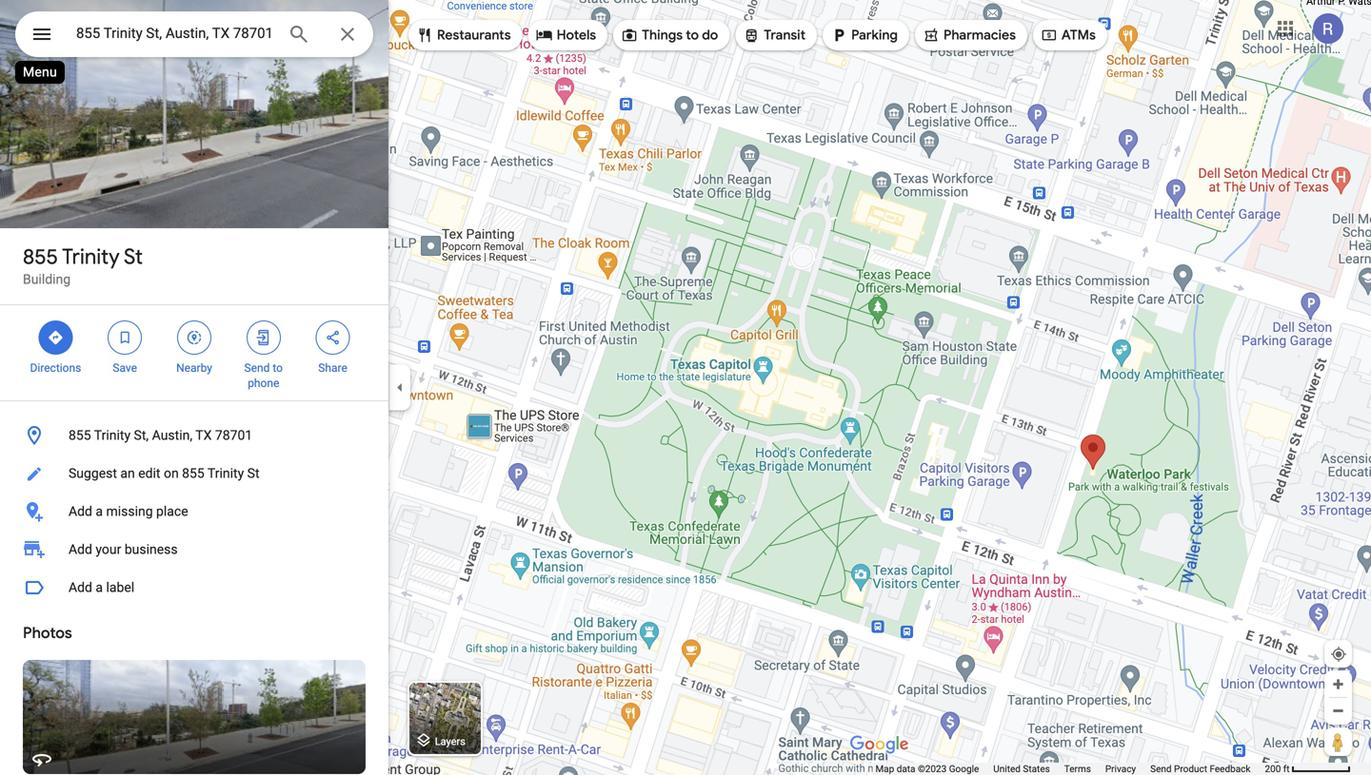 Task type: locate. For each thing, give the bounding box(es) containing it.
send inside send to phone
[[244, 362, 270, 375]]

send up phone
[[244, 362, 270, 375]]

0 horizontal spatial to
[[273, 362, 283, 375]]

add your business link
[[0, 531, 388, 569]]

add a missing place
[[69, 504, 188, 520]]

1 horizontal spatial to
[[686, 27, 699, 44]]

 parking
[[830, 25, 898, 46]]

 transit
[[743, 25, 806, 46]]

to up phone
[[273, 362, 283, 375]]


[[830, 25, 847, 46]]

send
[[244, 362, 270, 375], [1150, 764, 1172, 775]]

austin,
[[152, 428, 192, 444]]


[[743, 25, 760, 46]]


[[1041, 25, 1058, 46]]

0 vertical spatial 855
[[23, 244, 58, 270]]

pharmacies
[[944, 27, 1016, 44]]


[[923, 25, 940, 46]]

st
[[124, 244, 143, 270], [247, 466, 260, 482]]

0 horizontal spatial 855
[[23, 244, 58, 270]]

1 horizontal spatial st
[[247, 466, 260, 482]]

share
[[318, 362, 347, 375]]

do
[[702, 27, 718, 44]]

product
[[1174, 764, 1207, 775]]

0 vertical spatial trinity
[[62, 244, 120, 270]]

st down 78701
[[247, 466, 260, 482]]

2 vertical spatial add
[[69, 580, 92, 596]]

privacy
[[1105, 764, 1136, 775]]

terms button
[[1064, 764, 1091, 776]]

trinity left st,
[[94, 428, 131, 444]]

1 vertical spatial add
[[69, 542, 92, 558]]

 things to do
[[621, 25, 718, 46]]

add for add your business
[[69, 542, 92, 558]]

parking
[[851, 27, 898, 44]]

st up  at the top left of the page
[[124, 244, 143, 270]]

trinity for st,
[[94, 428, 131, 444]]

2 vertical spatial trinity
[[207, 466, 244, 482]]

0 vertical spatial a
[[96, 504, 103, 520]]

to left do
[[686, 27, 699, 44]]

1 add from the top
[[69, 504, 92, 520]]

855 up suggest
[[69, 428, 91, 444]]

place
[[156, 504, 188, 520]]

send left product
[[1150, 764, 1172, 775]]

feedback
[[1210, 764, 1251, 775]]


[[621, 25, 638, 46]]

add
[[69, 504, 92, 520], [69, 542, 92, 558], [69, 580, 92, 596]]

None field
[[76, 22, 272, 45]]

2 horizontal spatial 855
[[182, 466, 204, 482]]

0 horizontal spatial send
[[244, 362, 270, 375]]

things
[[642, 27, 683, 44]]

united states
[[993, 764, 1050, 775]]

1 a from the top
[[96, 504, 103, 520]]

add left your
[[69, 542, 92, 558]]

855 for st,
[[69, 428, 91, 444]]

restaurants
[[437, 27, 511, 44]]

add a missing place button
[[0, 493, 388, 531]]

trinity
[[62, 244, 120, 270], [94, 428, 131, 444], [207, 466, 244, 482]]

0 vertical spatial to
[[686, 27, 699, 44]]


[[186, 328, 203, 348]]

0 vertical spatial add
[[69, 504, 92, 520]]

1 vertical spatial trinity
[[94, 428, 131, 444]]

855 trinity st main content
[[0, 0, 388, 776]]

edit
[[138, 466, 160, 482]]

layers
[[435, 736, 465, 748]]

0 vertical spatial send
[[244, 362, 270, 375]]

1 vertical spatial st
[[247, 466, 260, 482]]

1 horizontal spatial send
[[1150, 764, 1172, 775]]

2 add from the top
[[69, 542, 92, 558]]

a inside add a label button
[[96, 580, 103, 596]]

add a label
[[69, 580, 134, 596]]

map data ©2023 google
[[875, 764, 979, 775]]

2 vertical spatial 855
[[182, 466, 204, 482]]

add for add a missing place
[[69, 504, 92, 520]]

st,
[[134, 428, 149, 444]]

directions
[[30, 362, 81, 375]]

1 vertical spatial a
[[96, 580, 103, 596]]

hotels
[[557, 27, 596, 44]]

nearby
[[176, 362, 212, 375]]

3 add from the top
[[69, 580, 92, 596]]

2 a from the top
[[96, 580, 103, 596]]

actions for 855 trinity st region
[[0, 306, 388, 401]]

855
[[23, 244, 58, 270], [69, 428, 91, 444], [182, 466, 204, 482]]

show street view coverage image
[[1324, 728, 1352, 757]]

send inside "button"
[[1150, 764, 1172, 775]]

trinity up building
[[62, 244, 120, 270]]

st inside 855 trinity st building
[[124, 244, 143, 270]]

a left missing at the left of page
[[96, 504, 103, 520]]

trinity down 78701
[[207, 466, 244, 482]]

footer
[[875, 764, 1265, 776]]

trinity inside 855 trinity st building
[[62, 244, 120, 270]]

a
[[96, 504, 103, 520], [96, 580, 103, 596]]

ft
[[1283, 764, 1290, 775]]

1 horizontal spatial 855
[[69, 428, 91, 444]]

1 vertical spatial 855
[[69, 428, 91, 444]]

terms
[[1064, 764, 1091, 775]]

a inside add a missing place button
[[96, 504, 103, 520]]

footer containing map data ©2023 google
[[875, 764, 1265, 776]]

1 vertical spatial to
[[273, 362, 283, 375]]

add down suggest
[[69, 504, 92, 520]]


[[47, 328, 64, 348]]

78701
[[215, 428, 252, 444]]

states
[[1023, 764, 1050, 775]]

855 up building
[[23, 244, 58, 270]]

855 right on
[[182, 466, 204, 482]]

1 vertical spatial send
[[1150, 764, 1172, 775]]

a left label
[[96, 580, 103, 596]]

855 trinity st, austin, tx 78701
[[69, 428, 252, 444]]

0 vertical spatial st
[[124, 244, 143, 270]]

tx
[[195, 428, 212, 444]]

 button
[[15, 11, 69, 61]]

200 ft
[[1265, 764, 1290, 775]]

map
[[875, 764, 894, 775]]

0 horizontal spatial st
[[124, 244, 143, 270]]

to
[[686, 27, 699, 44], [273, 362, 283, 375]]

add left label
[[69, 580, 92, 596]]

855 inside 855 trinity st building
[[23, 244, 58, 270]]

save
[[113, 362, 137, 375]]

zoom out image
[[1331, 705, 1345, 719]]



Task type: vqa. For each thing, say whether or not it's contained in the screenshot.
Trinity for St,
yes



Task type: describe. For each thing, give the bounding box(es) containing it.
united states button
[[993, 764, 1050, 776]]

855 trinity st building
[[23, 244, 143, 288]]

an
[[120, 466, 135, 482]]

855 Trinity St, Austin, TX 78701 field
[[15, 11, 373, 57]]

add a label button
[[0, 569, 388, 607]]


[[416, 25, 433, 46]]

your
[[96, 542, 121, 558]]

suggest an edit on 855 trinity st button
[[0, 455, 388, 493]]


[[116, 328, 133, 348]]

collapse side panel image
[[389, 378, 410, 398]]

 atms
[[1041, 25, 1096, 46]]

©2023
[[918, 764, 947, 775]]

missing
[[106, 504, 153, 520]]

trinity for st
[[62, 244, 120, 270]]

footer inside google maps element
[[875, 764, 1265, 776]]

zoom in image
[[1331, 678, 1345, 692]]

data
[[897, 764, 915, 775]]

building
[[23, 272, 71, 288]]

show your location image
[[1330, 646, 1347, 664]]


[[536, 25, 553, 46]]

google account: ruby anderson  
(rubyanndersson@gmail.com) image
[[1313, 13, 1343, 44]]

send for send product feedback
[[1150, 764, 1172, 775]]

855 trinity st, austin, tx 78701 button
[[0, 417, 388, 455]]

to inside  things to do
[[686, 27, 699, 44]]

on
[[164, 466, 179, 482]]

200
[[1265, 764, 1281, 775]]


[[30, 20, 53, 48]]

 search field
[[15, 11, 373, 61]]

to inside send to phone
[[273, 362, 283, 375]]

none field inside 855 trinity st, austin, tx 78701 "field"
[[76, 22, 272, 45]]

photos
[[23, 624, 72, 644]]

business
[[125, 542, 178, 558]]

label
[[106, 580, 134, 596]]

send product feedback
[[1150, 764, 1251, 775]]

privacy button
[[1105, 764, 1136, 776]]

send for send to phone
[[244, 362, 270, 375]]

add for add a label
[[69, 580, 92, 596]]

 hotels
[[536, 25, 596, 46]]

st inside 'suggest an edit on 855 trinity st' button
[[247, 466, 260, 482]]

send to phone
[[244, 362, 283, 390]]

google maps element
[[0, 0, 1371, 776]]

phone
[[248, 377, 279, 390]]

a for label
[[96, 580, 103, 596]]

suggest an edit on 855 trinity st
[[69, 466, 260, 482]]

855 for st
[[23, 244, 58, 270]]

 restaurants
[[416, 25, 511, 46]]

transit
[[764, 27, 806, 44]]

a for missing
[[96, 504, 103, 520]]

atms
[[1062, 27, 1096, 44]]

google
[[949, 764, 979, 775]]


[[324, 328, 341, 348]]

200 ft button
[[1265, 764, 1351, 775]]

add your business
[[69, 542, 178, 558]]


[[255, 328, 272, 348]]

suggest
[[69, 466, 117, 482]]

 pharmacies
[[923, 25, 1016, 46]]

united
[[993, 764, 1021, 775]]

send product feedback button
[[1150, 764, 1251, 776]]



